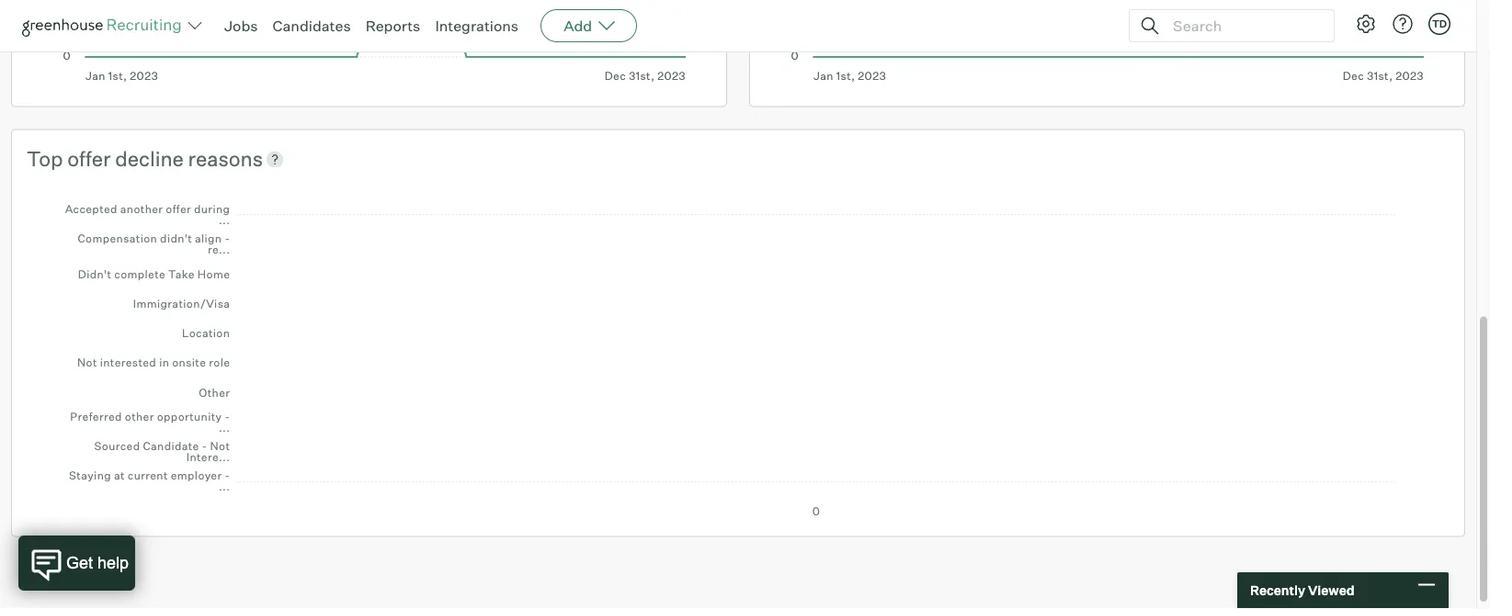 Task type: vqa. For each thing, say whether or not it's contained in the screenshot.
Job Post Submitted element
no



Task type: describe. For each thing, give the bounding box(es) containing it.
add button
[[541, 9, 637, 42]]

jobs link
[[224, 17, 258, 35]]

candidates link
[[273, 17, 351, 35]]

greenhouse recruiting image
[[22, 15, 188, 37]]

viewed
[[1308, 583, 1355, 599]]

td button
[[1425, 9, 1454, 39]]

recently
[[1250, 583, 1305, 599]]

td
[[1432, 17, 1447, 30]]

integrations
[[435, 17, 519, 35]]

td button
[[1429, 13, 1451, 35]]

top
[[27, 147, 63, 172]]

Search text field
[[1168, 12, 1317, 39]]

configure image
[[1355, 13, 1377, 35]]



Task type: locate. For each thing, give the bounding box(es) containing it.
jobs
[[224, 17, 258, 35]]

recently viewed
[[1250, 583, 1355, 599]]

xychart image
[[52, 0, 686, 83], [791, 0, 1424, 83], [52, 191, 1424, 518]]

decline
[[115, 147, 184, 172]]

candidates
[[273, 17, 351, 35]]

integrations link
[[435, 17, 519, 35]]

reports link
[[366, 17, 420, 35]]

reasons
[[188, 147, 263, 172]]

offer
[[67, 147, 111, 172]]

reports
[[366, 17, 420, 35]]

add
[[564, 17, 592, 35]]

top offer decline
[[27, 147, 188, 172]]



